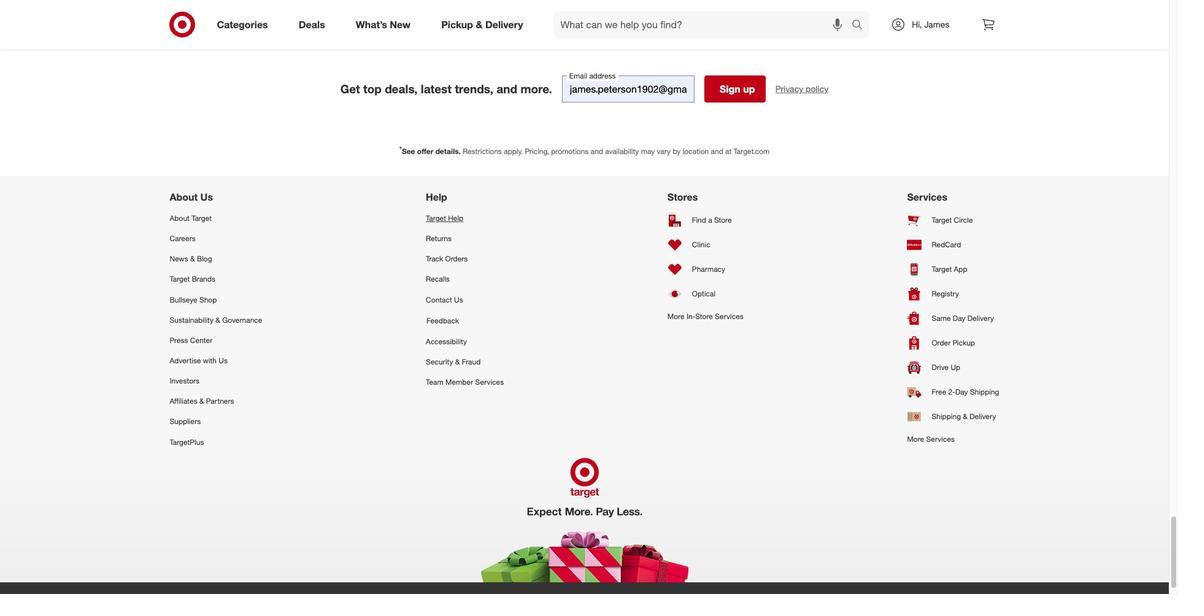 Task type: locate. For each thing, give the bounding box(es) containing it.
up
[[744, 83, 755, 95]]

more in-store services
[[668, 312, 744, 321]]

sustainability & governance
[[170, 315, 262, 325]]

advertise with us link
[[170, 351, 262, 371]]

1 vertical spatial shipping
[[932, 412, 961, 421]]

free 2-day shipping
[[932, 388, 1000, 397]]

sponsored
[[636, 31, 672, 40]]

more inside more in-store services link
[[668, 312, 685, 321]]

2 about from the top
[[170, 214, 190, 223]]

0 horizontal spatial shipping
[[932, 412, 961, 421]]

2 horizontal spatial us
[[454, 295, 463, 304]]

security & fraud link
[[426, 352, 504, 372]]

0 vertical spatial about
[[170, 191, 198, 203]]

shipping inside 'link'
[[932, 412, 961, 421]]

vary
[[657, 147, 671, 156]]

blog
[[197, 254, 212, 264]]

shipping & delivery
[[932, 412, 997, 421]]

& for pickup
[[476, 18, 483, 30]]

1 horizontal spatial store
[[715, 216, 732, 225]]

recalls link
[[426, 269, 504, 290]]

free 2-day shipping link
[[908, 380, 1000, 405]]

partners
[[206, 397, 234, 406]]

get
[[341, 82, 360, 96]]

pickup inside 'link'
[[441, 18, 473, 30]]

1 horizontal spatial shipping
[[970, 388, 1000, 397]]

target app link
[[908, 257, 1000, 282]]

1 horizontal spatial and
[[591, 147, 603, 156]]

2-
[[949, 388, 956, 397]]

sign
[[720, 83, 741, 95]]

about up careers
[[170, 214, 190, 223]]

day
[[953, 314, 966, 323], [956, 388, 968, 397]]

track orders
[[426, 254, 468, 264]]

& inside 'link'
[[963, 412, 968, 421]]

more
[[668, 312, 685, 321], [908, 435, 925, 444]]

0 horizontal spatial pickup
[[441, 18, 473, 30]]

delivery
[[486, 18, 523, 30], [968, 314, 995, 323], [970, 412, 997, 421]]

affiliates & partners link
[[170, 391, 262, 412]]

target down about us
[[192, 214, 212, 223]]

feedback
[[427, 316, 459, 325]]

orders
[[445, 254, 468, 264]]

us for about us
[[200, 191, 213, 203]]

2 horizontal spatial and
[[711, 147, 724, 156]]

james
[[925, 19, 950, 29]]

help up target help
[[426, 191, 447, 203]]

1 horizontal spatial pickup
[[953, 339, 975, 348]]

and left more.
[[497, 82, 518, 96]]

target down news at the top left of page
[[170, 275, 190, 284]]

up
[[951, 363, 961, 372]]

0 vertical spatial pickup
[[441, 18, 473, 30]]

&
[[476, 18, 483, 30], [190, 254, 195, 264], [216, 315, 220, 325], [455, 357, 460, 367], [199, 397, 204, 406], [963, 412, 968, 421]]

target up returns
[[426, 214, 446, 223]]

availability
[[605, 147, 639, 156]]

target inside target help link
[[426, 214, 446, 223]]

& for sustainability
[[216, 315, 220, 325]]

help up returns link
[[448, 214, 464, 223]]

0 vertical spatial us
[[200, 191, 213, 203]]

None text field
[[562, 75, 695, 102]]

press
[[170, 336, 188, 345]]

investors
[[170, 376, 200, 386]]

latest
[[421, 82, 452, 96]]

1 vertical spatial delivery
[[968, 314, 995, 323]]

more inside more services link
[[908, 435, 925, 444]]

delivery inside same day delivery link
[[968, 314, 995, 323]]

sustainability
[[170, 315, 214, 325]]

get top deals, latest trends, and more.
[[341, 82, 552, 96]]

day right same at bottom right
[[953, 314, 966, 323]]

bullseye
[[170, 295, 197, 304]]

delivery for shipping & delivery
[[970, 412, 997, 421]]

advertise
[[170, 356, 201, 365]]

target brands
[[170, 275, 215, 284]]

us right contact
[[454, 295, 463, 304]]

in-
[[687, 312, 696, 321]]

delivery inside shipping & delivery 'link'
[[970, 412, 997, 421]]

about up about target
[[170, 191, 198, 203]]

1 horizontal spatial help
[[448, 214, 464, 223]]

1 vertical spatial us
[[454, 295, 463, 304]]

more left in-
[[668, 312, 685, 321]]

advertise with us
[[170, 356, 228, 365]]

1 vertical spatial more
[[908, 435, 925, 444]]

deals link
[[288, 11, 341, 38]]

same day delivery link
[[908, 306, 1000, 331]]

target inside target brands link
[[170, 275, 190, 284]]

at
[[726, 147, 732, 156]]

1 vertical spatial about
[[170, 214, 190, 223]]

more.
[[521, 82, 552, 96]]

target inside target circle link
[[932, 216, 952, 225]]

store for in-
[[696, 312, 713, 321]]

0 horizontal spatial help
[[426, 191, 447, 203]]

0 vertical spatial shipping
[[970, 388, 1000, 397]]

hi, james
[[912, 19, 950, 29]]

pickup
[[441, 18, 473, 30], [953, 339, 975, 348]]

target for target app
[[932, 265, 952, 274]]

and
[[497, 82, 518, 96], [591, 147, 603, 156], [711, 147, 724, 156]]

circle
[[954, 216, 973, 225]]

pickup right 'new'
[[441, 18, 473, 30]]

pickup & delivery link
[[431, 11, 539, 38]]

shipping up more services link
[[932, 412, 961, 421]]

store for a
[[715, 216, 732, 225]]

0 horizontal spatial more
[[668, 312, 685, 321]]

us right with
[[219, 356, 228, 365]]

0 horizontal spatial us
[[200, 191, 213, 203]]

more for more in-store services
[[668, 312, 685, 321]]

investors link
[[170, 371, 262, 391]]

delivery inside pickup & delivery 'link'
[[486, 18, 523, 30]]

target brands link
[[170, 269, 262, 290]]

more down shipping & delivery 'link'
[[908, 435, 925, 444]]

order pickup link
[[908, 331, 1000, 355]]

news & blog link
[[170, 249, 262, 269]]

*
[[400, 145, 402, 152]]

hi,
[[912, 19, 922, 29]]

feedback button
[[426, 310, 504, 331]]

2 vertical spatial delivery
[[970, 412, 997, 421]]

0 vertical spatial more
[[668, 312, 685, 321]]

pharmacy
[[692, 265, 726, 274]]

2 vertical spatial us
[[219, 356, 228, 365]]

shipping up 'shipping & delivery'
[[970, 388, 1000, 397]]

us up about target link
[[200, 191, 213, 203]]

target inside target app link
[[932, 265, 952, 274]]

same
[[932, 314, 951, 323]]

1 horizontal spatial us
[[219, 356, 228, 365]]

target left circle on the top of page
[[932, 216, 952, 225]]

track
[[426, 254, 443, 264]]

find
[[692, 216, 707, 225]]

target circle link
[[908, 208, 1000, 233]]

deals
[[299, 18, 325, 30]]

1 horizontal spatial more
[[908, 435, 925, 444]]

target inside about target link
[[192, 214, 212, 223]]

privacy policy
[[776, 83, 829, 94]]

us for contact us
[[454, 295, 463, 304]]

what's
[[356, 18, 387, 30]]

target: expect more. pay less. image
[[412, 452, 757, 582]]

new
[[390, 18, 411, 30]]

0 vertical spatial delivery
[[486, 18, 523, 30]]

target left app on the right
[[932, 265, 952, 274]]

and left availability
[[591, 147, 603, 156]]

store right a
[[715, 216, 732, 225]]

pickup right order
[[953, 339, 975, 348]]

suppliers
[[170, 417, 201, 426]]

1 vertical spatial pickup
[[953, 339, 975, 348]]

0 horizontal spatial store
[[696, 312, 713, 321]]

day right free
[[956, 388, 968, 397]]

sign up
[[720, 83, 755, 95]]

0 vertical spatial store
[[715, 216, 732, 225]]

and left "at"
[[711, 147, 724, 156]]

team member services
[[426, 378, 504, 387]]

target for target help
[[426, 214, 446, 223]]

location
[[683, 147, 709, 156]]

news & blog
[[170, 254, 212, 264]]

targetplus
[[170, 437, 204, 447]]

more in-store services link
[[668, 306, 744, 327]]

1 vertical spatial day
[[956, 388, 968, 397]]

1 vertical spatial store
[[696, 312, 713, 321]]

returns link
[[426, 228, 504, 249]]

store down optical link
[[696, 312, 713, 321]]

1 about from the top
[[170, 191, 198, 203]]

by
[[673, 147, 681, 156]]



Task type: vqa. For each thing, say whether or not it's contained in the screenshot.
top
yes



Task type: describe. For each thing, give the bounding box(es) containing it.
bullseye shop
[[170, 295, 217, 304]]

advertisement region
[[488, 0, 672, 31]]

news
[[170, 254, 188, 264]]

contact us link
[[426, 290, 504, 310]]

& for affiliates
[[199, 397, 204, 406]]

member
[[446, 378, 473, 387]]

careers link
[[170, 228, 262, 249]]

* see offer details. restrictions apply. pricing, promotions and availability may vary by location and at target.com
[[400, 145, 770, 156]]

target for target brands
[[170, 275, 190, 284]]

privacy policy link
[[776, 83, 829, 95]]

services up target circle
[[908, 191, 948, 203]]

delivery for same day delivery
[[968, 314, 995, 323]]

fraud
[[462, 357, 481, 367]]

sustainability & governance link
[[170, 310, 262, 330]]

clinic link
[[668, 233, 744, 257]]

find a store link
[[668, 208, 744, 233]]

suppliers link
[[170, 412, 262, 432]]

brands
[[192, 275, 215, 284]]

about for about us
[[170, 191, 198, 203]]

team member services link
[[426, 372, 504, 392]]

with
[[203, 356, 217, 365]]

registry link
[[908, 282, 1000, 306]]

0 horizontal spatial and
[[497, 82, 518, 96]]

& for news
[[190, 254, 195, 264]]

recalls
[[426, 275, 450, 284]]

target for target circle
[[932, 216, 952, 225]]

same day delivery
[[932, 314, 995, 323]]

trends,
[[455, 82, 494, 96]]

order pickup
[[932, 339, 975, 348]]

center
[[190, 336, 213, 345]]

what's new link
[[345, 11, 426, 38]]

0 vertical spatial help
[[426, 191, 447, 203]]

drive up link
[[908, 355, 1000, 380]]

order
[[932, 339, 951, 348]]

clinic
[[692, 240, 711, 250]]

see
[[402, 147, 415, 156]]

press center link
[[170, 330, 262, 351]]

accessibility
[[426, 337, 467, 346]]

services down optical link
[[715, 312, 744, 321]]

free
[[932, 388, 947, 397]]

returns
[[426, 234, 452, 243]]

target help
[[426, 214, 464, 223]]

& for shipping
[[963, 412, 968, 421]]

contact
[[426, 295, 452, 304]]

What can we help you find? suggestions appear below search field
[[553, 11, 855, 38]]

press center
[[170, 336, 213, 345]]

affiliates & partners
[[170, 397, 234, 406]]

& for security
[[455, 357, 460, 367]]

promotions
[[551, 147, 589, 156]]

search button
[[847, 11, 876, 41]]

track orders link
[[426, 249, 504, 269]]

bullseye shop link
[[170, 290, 262, 310]]

registry
[[932, 289, 959, 299]]

about for about target
[[170, 214, 190, 223]]

a
[[709, 216, 713, 225]]

affiliates
[[170, 397, 197, 406]]

redcard
[[932, 240, 962, 250]]

categories
[[217, 18, 268, 30]]

about target
[[170, 214, 212, 223]]

about target link
[[170, 208, 262, 228]]

find a store
[[692, 216, 732, 225]]

delivery for pickup & delivery
[[486, 18, 523, 30]]

0 vertical spatial day
[[953, 314, 966, 323]]

pickup & delivery
[[441, 18, 523, 30]]

more services
[[908, 435, 955, 444]]

more for more services
[[908, 435, 925, 444]]

sign up button
[[705, 75, 766, 102]]

apply.
[[504, 147, 523, 156]]

shop
[[199, 295, 217, 304]]

governance
[[222, 315, 262, 325]]

policy
[[806, 83, 829, 94]]

1 vertical spatial help
[[448, 214, 464, 223]]

contact us
[[426, 295, 463, 304]]

details.
[[436, 147, 461, 156]]

services down shipping & delivery 'link'
[[927, 435, 955, 444]]

careers
[[170, 234, 196, 243]]

offer
[[417, 147, 434, 156]]

top
[[363, 82, 382, 96]]

optical link
[[668, 282, 744, 306]]

redcard link
[[908, 233, 1000, 257]]

security
[[426, 357, 453, 367]]

stores
[[668, 191, 698, 203]]

services down "fraud" at left bottom
[[476, 378, 504, 387]]

shipping & delivery link
[[908, 405, 1000, 429]]

may
[[641, 147, 655, 156]]

pharmacy link
[[668, 257, 744, 282]]

target.com
[[734, 147, 770, 156]]

target app
[[932, 265, 968, 274]]



